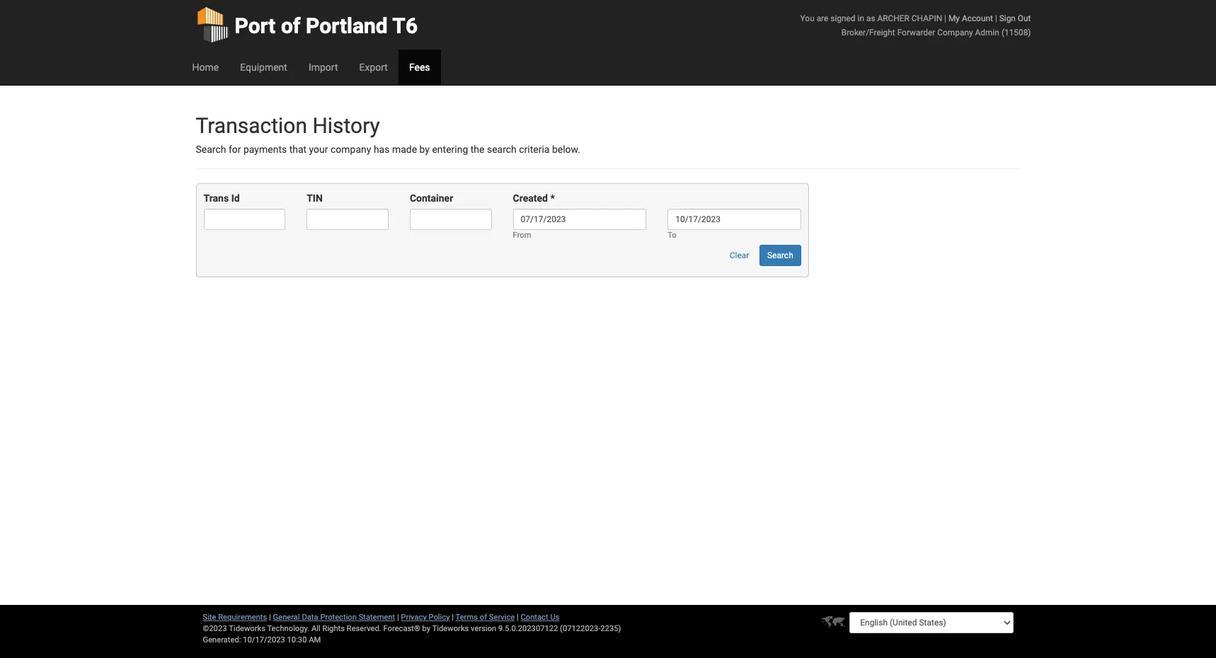 Task type: vqa. For each thing, say whether or not it's contained in the screenshot.
"Export" dropdown button
yes



Task type: locate. For each thing, give the bounding box(es) containing it.
0 vertical spatial of
[[281, 13, 301, 38]]

0 vertical spatial by
[[419, 144, 430, 155]]

Trans Id text field
[[204, 209, 285, 230]]

has
[[374, 144, 390, 155]]

broker/freight
[[841, 28, 895, 38]]

by inside transaction history search for payments that your company has made by entering the search criteria below.
[[419, 144, 430, 155]]

created
[[513, 193, 548, 204]]

company
[[331, 144, 371, 155]]

general data protection statement link
[[273, 613, 395, 622]]

of right port
[[281, 13, 301, 38]]

your
[[309, 144, 328, 155]]

reserved.
[[347, 624, 381, 634]]

entering
[[432, 144, 468, 155]]

1 horizontal spatial search
[[767, 251, 793, 261]]

container
[[410, 193, 453, 204]]

| left my
[[944, 13, 946, 23]]

|
[[944, 13, 946, 23], [995, 13, 997, 23], [269, 613, 271, 622], [397, 613, 399, 622], [452, 613, 454, 622], [517, 613, 519, 622]]

trans id
[[204, 193, 240, 204]]

1 vertical spatial of
[[480, 613, 487, 622]]

0 horizontal spatial search
[[196, 144, 226, 155]]

equipment
[[240, 62, 287, 73]]

search left the "for"
[[196, 144, 226, 155]]

account
[[962, 13, 993, 23]]

sign
[[999, 13, 1016, 23]]

1 vertical spatial search
[[767, 251, 793, 261]]

by down privacy policy link
[[422, 624, 430, 634]]

site requirements link
[[203, 613, 267, 622]]

by inside site requirements | general data protection statement | privacy policy | terms of service | contact us ©2023 tideworks technology. all rights reserved. forecast® by tideworks version 9.5.0.202307122 (07122023-2235) generated: 10/17/2023 10:30 am
[[422, 624, 430, 634]]

10:30
[[287, 636, 307, 645]]

signed
[[830, 13, 855, 23]]

of
[[281, 13, 301, 38], [480, 613, 487, 622]]

are
[[817, 13, 828, 23]]

port
[[235, 13, 276, 38]]

am
[[309, 636, 321, 645]]

by right 'made' on the top left
[[419, 144, 430, 155]]

0 horizontal spatial of
[[281, 13, 301, 38]]

company
[[937, 28, 973, 38]]

by
[[419, 144, 430, 155], [422, 624, 430, 634]]

id
[[231, 193, 240, 204]]

of inside port of portland t6 link
[[281, 13, 301, 38]]

10/17/2023
[[243, 636, 285, 645]]

below.
[[552, 144, 580, 155]]

| up forecast®
[[397, 613, 399, 622]]

terms of service link
[[456, 613, 515, 622]]

| left sign
[[995, 13, 997, 23]]

you
[[800, 13, 815, 23]]

9.5.0.202307122
[[498, 624, 558, 634]]

archer
[[877, 13, 909, 23]]

1 vertical spatial by
[[422, 624, 430, 634]]

as
[[866, 13, 875, 23]]

2235)
[[600, 624, 621, 634]]

0 vertical spatial search
[[196, 144, 226, 155]]

search
[[196, 144, 226, 155], [767, 251, 793, 261]]

terms
[[456, 613, 478, 622]]

statement
[[359, 613, 395, 622]]

1 horizontal spatial of
[[480, 613, 487, 622]]

the
[[471, 144, 484, 155]]

t6
[[392, 13, 418, 38]]

made
[[392, 144, 417, 155]]

privacy
[[401, 613, 427, 622]]

to
[[668, 231, 676, 240]]

search inside transaction history search for payments that your company has made by entering the search criteria below.
[[196, 144, 226, 155]]

of up version
[[480, 613, 487, 622]]

search right clear
[[767, 251, 793, 261]]

TIN text field
[[307, 209, 389, 230]]

| up tideworks
[[452, 613, 454, 622]]

(11508)
[[1001, 28, 1031, 38]]

created *
[[513, 193, 555, 204]]

history
[[312, 113, 380, 138]]



Task type: describe. For each thing, give the bounding box(es) containing it.
forecast®
[[383, 624, 420, 634]]

search
[[487, 144, 517, 155]]

you are signed in as archer chapin | my account | sign out broker/freight forwarder company admin (11508)
[[800, 13, 1031, 38]]

us
[[550, 613, 560, 622]]

portland
[[306, 13, 388, 38]]

service
[[489, 613, 515, 622]]

clear
[[730, 251, 749, 261]]

generated:
[[203, 636, 241, 645]]

import button
[[298, 50, 349, 85]]

requirements
[[218, 613, 267, 622]]

search inside button
[[767, 251, 793, 261]]

criteria
[[519, 144, 550, 155]]

Container text field
[[410, 209, 492, 230]]

tideworks
[[432, 624, 469, 634]]

from
[[513, 231, 531, 240]]

forwarder
[[897, 28, 935, 38]]

Created * text field
[[513, 209, 646, 230]]

home
[[192, 62, 219, 73]]

my
[[948, 13, 960, 23]]

| up 9.5.0.202307122
[[517, 613, 519, 622]]

all
[[311, 624, 320, 634]]

port of portland t6
[[235, 13, 418, 38]]

admin
[[975, 28, 999, 38]]

import
[[309, 62, 338, 73]]

transaction history search for payments that your company has made by entering the search criteria below.
[[196, 113, 580, 155]]

fees button
[[398, 50, 441, 85]]

site requirements | general data protection statement | privacy policy | terms of service | contact us ©2023 tideworks technology. all rights reserved. forecast® by tideworks version 9.5.0.202307122 (07122023-2235) generated: 10/17/2023 10:30 am
[[203, 613, 621, 645]]

*
[[550, 193, 555, 204]]

port of portland t6 link
[[196, 0, 418, 50]]

search button
[[759, 245, 801, 266]]

contact
[[521, 613, 548, 622]]

home button
[[182, 50, 229, 85]]

clear button
[[722, 245, 757, 266]]

rights
[[322, 624, 345, 634]]

chapin
[[912, 13, 942, 23]]

out
[[1018, 13, 1031, 23]]

sign out link
[[999, 13, 1031, 23]]

version
[[471, 624, 496, 634]]

that
[[289, 144, 307, 155]]

policy
[[429, 613, 450, 622]]

payments
[[243, 144, 287, 155]]

in
[[858, 13, 864, 23]]

equipment button
[[229, 50, 298, 85]]

privacy policy link
[[401, 613, 450, 622]]

©2023 tideworks
[[203, 624, 265, 634]]

fees
[[409, 62, 430, 73]]

(07122023-
[[560, 624, 600, 634]]

for
[[229, 144, 241, 155]]

tin
[[307, 193, 323, 204]]

protection
[[320, 613, 357, 622]]

export
[[359, 62, 388, 73]]

of inside site requirements | general data protection statement | privacy policy | terms of service | contact us ©2023 tideworks technology. all rights reserved. forecast® by tideworks version 9.5.0.202307122 (07122023-2235) generated: 10/17/2023 10:30 am
[[480, 613, 487, 622]]

general
[[273, 613, 300, 622]]

site
[[203, 613, 216, 622]]

trans
[[204, 193, 229, 204]]

technology.
[[267, 624, 309, 634]]

data
[[302, 613, 318, 622]]

MM/dd/yyyy text field
[[668, 209, 801, 230]]

| left general
[[269, 613, 271, 622]]

my account link
[[948, 13, 993, 23]]

transaction
[[196, 113, 307, 138]]

contact us link
[[521, 613, 560, 622]]

export button
[[349, 50, 398, 85]]



